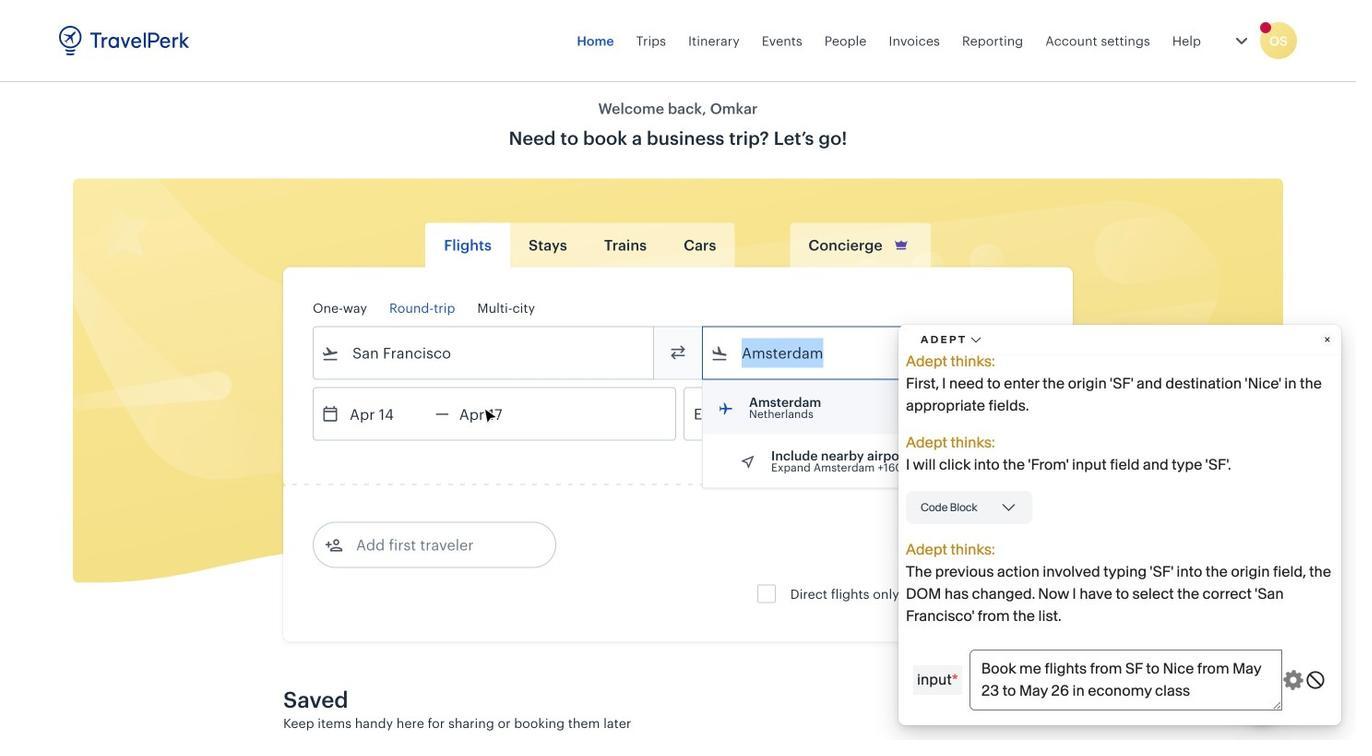Task type: locate. For each thing, give the bounding box(es) containing it.
From search field
[[340, 338, 629, 368]]

Add first traveler search field
[[343, 530, 535, 560]]

To search field
[[729, 338, 1019, 368]]

Return text field
[[449, 388, 545, 440]]



Task type: describe. For each thing, give the bounding box(es) containing it.
Depart text field
[[340, 388, 436, 440]]



